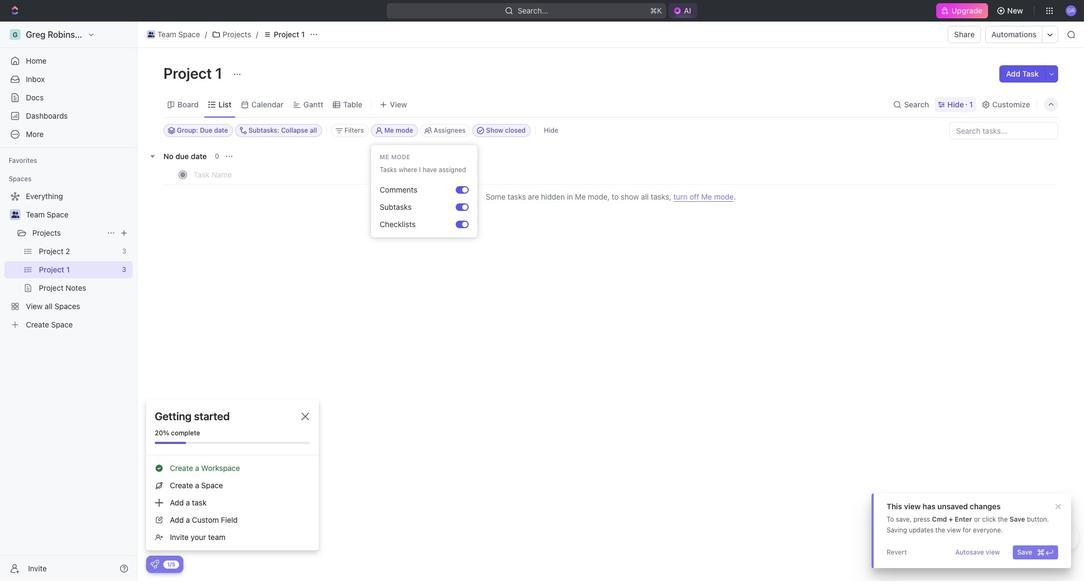 Task type: describe. For each thing, give the bounding box(es) containing it.
comments
[[380, 185, 418, 194]]

revert button
[[883, 545, 912, 559]]

gantt link
[[301, 97, 323, 112]]

subtasks button
[[375, 199, 456, 216]]

complete
[[171, 429, 200, 437]]

button.
[[1027, 515, 1049, 523]]

tree inside the sidebar navigation
[[4, 188, 133, 333]]

customize
[[993, 100, 1030, 109]]

0 vertical spatial project
[[274, 30, 299, 39]]

your
[[191, 532, 206, 542]]

20% complete
[[155, 429, 200, 437]]

Search tasks... text field
[[950, 122, 1058, 139]]

board link
[[175, 97, 199, 112]]

a for custom
[[186, 515, 190, 524]]

sidebar navigation
[[0, 22, 138, 581]]

checklists
[[380, 220, 416, 229]]

this view has unsaved changes to save, press cmd + enter or click the save button. saving updates the view for everyone.
[[887, 502, 1049, 534]]

autosave view button
[[951, 545, 1005, 559]]

spaces
[[9, 175, 31, 183]]

20%
[[155, 429, 169, 437]]

saving
[[887, 526, 907, 534]]

user group image
[[11, 211, 19, 218]]

view for this
[[904, 502, 921, 511]]

favorites button
[[4, 154, 41, 167]]

for
[[963, 526, 971, 534]]

new
[[1008, 6, 1023, 15]]

invite for invite your team
[[170, 532, 189, 542]]

search button
[[890, 97, 933, 112]]

add a task
[[170, 498, 207, 507]]

me inside dropdown button
[[385, 126, 394, 134]]

2 horizontal spatial space
[[201, 481, 223, 490]]

click
[[982, 515, 996, 523]]

2 vertical spatial me
[[701, 192, 712, 201]]

hide for hide
[[544, 126, 559, 134]]

everyone.
[[973, 526, 1003, 534]]

board
[[177, 100, 199, 109]]

share button
[[948, 26, 982, 43]]

upgrade
[[952, 6, 983, 15]]

mode inside turn off me mode link
[[714, 192, 734, 201]]

team space link inside tree
[[26, 206, 131, 223]]

updates
[[909, 526, 934, 534]]

create a workspace
[[170, 463, 240, 473]]

0 horizontal spatial 1
[[215, 64, 222, 82]]

comments button
[[375, 181, 456, 199]]

press
[[914, 515, 930, 523]]

0 horizontal spatial project
[[163, 64, 212, 82]]

1 / from the left
[[205, 30, 207, 39]]

1 horizontal spatial team space
[[158, 30, 200, 39]]

+
[[949, 515, 953, 523]]

task
[[192, 498, 207, 507]]

checklists button
[[375, 216, 456, 233]]

invite your team
[[170, 532, 226, 542]]

save inside this view has unsaved changes to save, press cmd + enter or click the save button. saving updates the view for everyone.
[[1010, 515, 1025, 523]]

0 vertical spatial projects link
[[209, 28, 254, 41]]

new button
[[992, 2, 1030, 19]]

automations button
[[986, 26, 1042, 43]]

projects inside the sidebar navigation
[[32, 228, 61, 237]]

create for create a space
[[170, 481, 193, 490]]

view for autosave
[[986, 548, 1000, 556]]

turn
[[674, 192, 688, 201]]

add a custom field
[[170, 515, 238, 524]]

assignees
[[434, 126, 466, 134]]

save button
[[1013, 545, 1058, 559]]

⌘k
[[650, 6, 662, 15]]

started
[[194, 410, 230, 422]]

1 vertical spatial mode
[[391, 153, 411, 160]]

onboarding checklist button image
[[151, 560, 159, 569]]

user group image
[[148, 32, 154, 37]]

calendar
[[251, 100, 284, 109]]

hide 1
[[948, 100, 973, 109]]

invite for invite
[[28, 564, 47, 573]]

gantt
[[304, 100, 323, 109]]

create a space
[[170, 481, 223, 490]]

turn off me mode link
[[674, 192, 734, 202]]

add for add a task
[[170, 498, 184, 507]]

list
[[219, 100, 232, 109]]

add for add task
[[1006, 69, 1021, 78]]

off
[[690, 192, 699, 201]]

0 vertical spatial team
[[158, 30, 176, 39]]

getting
[[155, 410, 192, 422]]

0
[[215, 152, 219, 160]]

getting started
[[155, 410, 230, 422]]

2 horizontal spatial 1
[[970, 100, 973, 109]]

autosave view
[[956, 548, 1000, 556]]

dashboards link
[[4, 107, 133, 125]]

autosave
[[956, 548, 984, 556]]

share
[[954, 30, 975, 39]]

1 vertical spatial projects link
[[32, 224, 103, 242]]

no
[[163, 151, 174, 161]]

add task button
[[1000, 65, 1046, 83]]

hide for hide 1
[[948, 100, 964, 109]]



Task type: locate. For each thing, give the bounding box(es) containing it.
a for space
[[195, 481, 199, 490]]

space right user group image on the left of page
[[47, 210, 68, 219]]

turn off me mode
[[674, 192, 734, 201]]

1 vertical spatial team
[[26, 210, 45, 219]]

space inside the sidebar navigation
[[47, 210, 68, 219]]

a left task
[[186, 498, 190, 507]]

team
[[208, 532, 226, 542]]

0 vertical spatial hide
[[948, 100, 964, 109]]

0 vertical spatial space
[[178, 30, 200, 39]]

1
[[301, 30, 305, 39], [215, 64, 222, 82], [970, 100, 973, 109]]

0 horizontal spatial team space link
[[26, 206, 131, 223]]

a for task
[[186, 498, 190, 507]]

0 horizontal spatial projects link
[[32, 224, 103, 242]]

0 vertical spatial me mode
[[385, 126, 413, 134]]

workspace
[[201, 463, 240, 473]]

1 horizontal spatial the
[[998, 515, 1008, 523]]

1/5
[[167, 561, 175, 567]]

team space inside the sidebar navigation
[[26, 210, 68, 219]]

1 vertical spatial project
[[163, 64, 212, 82]]

enter
[[955, 515, 972, 523]]

space
[[178, 30, 200, 39], [47, 210, 68, 219], [201, 481, 223, 490]]

team space right user group image on the left of page
[[26, 210, 68, 219]]

team right user group icon
[[158, 30, 176, 39]]

or
[[974, 515, 981, 523]]

a up task
[[195, 481, 199, 490]]

the
[[998, 515, 1008, 523], [936, 526, 946, 534]]

subtasks
[[380, 202, 412, 211]]

Task Name text field
[[194, 166, 509, 183]]

0 vertical spatial invite
[[170, 532, 189, 542]]

projects link
[[209, 28, 254, 41], [32, 224, 103, 242]]

inbox
[[26, 74, 45, 84]]

1 horizontal spatial projects link
[[209, 28, 254, 41]]

0 vertical spatial add
[[1006, 69, 1021, 78]]

onboarding checklist button element
[[151, 560, 159, 569]]

cmd
[[932, 515, 947, 523]]

home link
[[4, 52, 133, 70]]

a up create a space
[[195, 463, 199, 473]]

2 vertical spatial 1
[[970, 100, 973, 109]]

0 horizontal spatial /
[[205, 30, 207, 39]]

mode
[[396, 126, 413, 134], [391, 153, 411, 160], [714, 192, 734, 201]]

1 horizontal spatial space
[[178, 30, 200, 39]]

this
[[887, 502, 902, 511]]

1 vertical spatial me
[[380, 153, 389, 160]]

1 horizontal spatial project
[[274, 30, 299, 39]]

me mode left assignees button
[[385, 126, 413, 134]]

create for create a workspace
[[170, 463, 193, 473]]

1 vertical spatial space
[[47, 210, 68, 219]]

2 vertical spatial mode
[[714, 192, 734, 201]]

1 horizontal spatial projects
[[223, 30, 251, 39]]

add
[[1006, 69, 1021, 78], [170, 498, 184, 507], [170, 515, 184, 524]]

0 vertical spatial me
[[385, 126, 394, 134]]

automations
[[992, 30, 1037, 39]]

add for add a custom field
[[170, 515, 184, 524]]

2 horizontal spatial view
[[986, 548, 1000, 556]]

mode down "me mode" dropdown button
[[391, 153, 411, 160]]

no due date
[[163, 151, 207, 161]]

1 vertical spatial me mode
[[380, 153, 411, 160]]

changes
[[970, 502, 1001, 511]]

/
[[205, 30, 207, 39], [256, 30, 258, 39]]

space right user group icon
[[178, 30, 200, 39]]

project 1 inside project 1 link
[[274, 30, 305, 39]]

table
[[343, 100, 363, 109]]

project
[[274, 30, 299, 39], [163, 64, 212, 82]]

add task
[[1006, 69, 1039, 78]]

1 horizontal spatial team
[[158, 30, 176, 39]]

view inside button
[[986, 548, 1000, 556]]

mode left assignees button
[[396, 126, 413, 134]]

me mode down "me mode" dropdown button
[[380, 153, 411, 160]]

revert
[[887, 548, 907, 556]]

the right the click
[[998, 515, 1008, 523]]

2 / from the left
[[256, 30, 258, 39]]

inbox link
[[4, 71, 133, 88]]

create
[[170, 463, 193, 473], [170, 481, 193, 490]]

to
[[887, 515, 894, 523]]

1 inside project 1 link
[[301, 30, 305, 39]]

the down cmd at the right bottom of page
[[936, 526, 946, 534]]

search
[[904, 100, 929, 109]]

home
[[26, 56, 47, 65]]

0 vertical spatial projects
[[223, 30, 251, 39]]

0 horizontal spatial view
[[904, 502, 921, 511]]

mode inside "me mode" dropdown button
[[396, 126, 413, 134]]

1 horizontal spatial 1
[[301, 30, 305, 39]]

0 horizontal spatial team
[[26, 210, 45, 219]]

2 create from the top
[[170, 481, 193, 490]]

add inside button
[[1006, 69, 1021, 78]]

1 vertical spatial the
[[936, 526, 946, 534]]

task
[[1023, 69, 1039, 78]]

1 vertical spatial save
[[1018, 548, 1033, 556]]

team inside the sidebar navigation
[[26, 210, 45, 219]]

0 horizontal spatial the
[[936, 526, 946, 534]]

team space right user group icon
[[158, 30, 200, 39]]

space down create a workspace
[[201, 481, 223, 490]]

view up the save,
[[904, 502, 921, 511]]

save
[[1010, 515, 1025, 523], [1018, 548, 1033, 556]]

1 vertical spatial 1
[[215, 64, 222, 82]]

1 create from the top
[[170, 463, 193, 473]]

me mode
[[385, 126, 413, 134], [380, 153, 411, 160]]

1 vertical spatial hide
[[544, 126, 559, 134]]

custom
[[192, 515, 219, 524]]

invite inside the sidebar navigation
[[28, 564, 47, 573]]

close image
[[302, 413, 309, 420]]

0 horizontal spatial project 1
[[163, 64, 226, 82]]

customize button
[[979, 97, 1034, 112]]

2 vertical spatial view
[[986, 548, 1000, 556]]

hide button
[[540, 124, 563, 137]]

2 vertical spatial space
[[201, 481, 223, 490]]

invite
[[170, 532, 189, 542], [28, 564, 47, 573]]

search...
[[518, 6, 548, 15]]

0 vertical spatial project 1
[[274, 30, 305, 39]]

save inside button
[[1018, 548, 1033, 556]]

calendar link
[[249, 97, 284, 112]]

upgrade link
[[937, 3, 988, 18]]

0 horizontal spatial team space
[[26, 210, 68, 219]]

1 vertical spatial create
[[170, 481, 193, 490]]

field
[[221, 515, 238, 524]]

1 vertical spatial team space
[[26, 210, 68, 219]]

tree containing team space
[[4, 188, 133, 333]]

projects
[[223, 30, 251, 39], [32, 228, 61, 237]]

save down button. on the bottom
[[1018, 548, 1033, 556]]

mode right off
[[714, 192, 734, 201]]

0 vertical spatial team space
[[158, 30, 200, 39]]

list link
[[216, 97, 232, 112]]

1 vertical spatial add
[[170, 498, 184, 507]]

0 vertical spatial mode
[[396, 126, 413, 134]]

unsaved
[[938, 502, 968, 511]]

1 horizontal spatial view
[[947, 526, 961, 534]]

dashboards
[[26, 111, 68, 120]]

date
[[191, 151, 207, 161]]

0 vertical spatial team space link
[[144, 28, 203, 41]]

1 vertical spatial view
[[947, 526, 961, 534]]

me
[[385, 126, 394, 134], [380, 153, 389, 160], [701, 192, 712, 201]]

a down add a task
[[186, 515, 190, 524]]

team space
[[158, 30, 200, 39], [26, 210, 68, 219]]

due
[[175, 151, 189, 161]]

1 vertical spatial project 1
[[163, 64, 226, 82]]

me mode inside dropdown button
[[385, 126, 413, 134]]

1 vertical spatial invite
[[28, 564, 47, 573]]

tree
[[4, 188, 133, 333]]

0 vertical spatial the
[[998, 515, 1008, 523]]

docs link
[[4, 89, 133, 106]]

0 horizontal spatial projects
[[32, 228, 61, 237]]

save left button. on the bottom
[[1010, 515, 1025, 523]]

0 vertical spatial save
[[1010, 515, 1025, 523]]

has
[[923, 502, 936, 511]]

team
[[158, 30, 176, 39], [26, 210, 45, 219]]

save,
[[896, 515, 912, 523]]

create up create a space
[[170, 463, 193, 473]]

view down everyone.
[[986, 548, 1000, 556]]

2 vertical spatial add
[[170, 515, 184, 524]]

0 horizontal spatial invite
[[28, 564, 47, 573]]

1 horizontal spatial project 1
[[274, 30, 305, 39]]

1 horizontal spatial team space link
[[144, 28, 203, 41]]

1 horizontal spatial invite
[[170, 532, 189, 542]]

docs
[[26, 93, 44, 102]]

team right user group image on the left of page
[[26, 210, 45, 219]]

0 vertical spatial 1
[[301, 30, 305, 39]]

1 vertical spatial team space link
[[26, 206, 131, 223]]

team space link
[[144, 28, 203, 41], [26, 206, 131, 223]]

0 horizontal spatial hide
[[544, 126, 559, 134]]

me mode button
[[371, 124, 418, 137]]

project 1 link
[[260, 28, 308, 41]]

1 horizontal spatial hide
[[948, 100, 964, 109]]

hide inside button
[[544, 126, 559, 134]]

1 horizontal spatial /
[[256, 30, 258, 39]]

a for workspace
[[195, 463, 199, 473]]

create up add a task
[[170, 481, 193, 490]]

favorites
[[9, 156, 37, 165]]

0 vertical spatial create
[[170, 463, 193, 473]]

0 vertical spatial view
[[904, 502, 921, 511]]

view down the +
[[947, 526, 961, 534]]

1 vertical spatial projects
[[32, 228, 61, 237]]

hide
[[948, 100, 964, 109], [544, 126, 559, 134]]

table link
[[341, 97, 363, 112]]

0 horizontal spatial space
[[47, 210, 68, 219]]

assignees button
[[420, 124, 471, 137]]

project 1
[[274, 30, 305, 39], [163, 64, 226, 82]]



Task type: vqa. For each thing, say whether or not it's contained in the screenshot.
turn
yes



